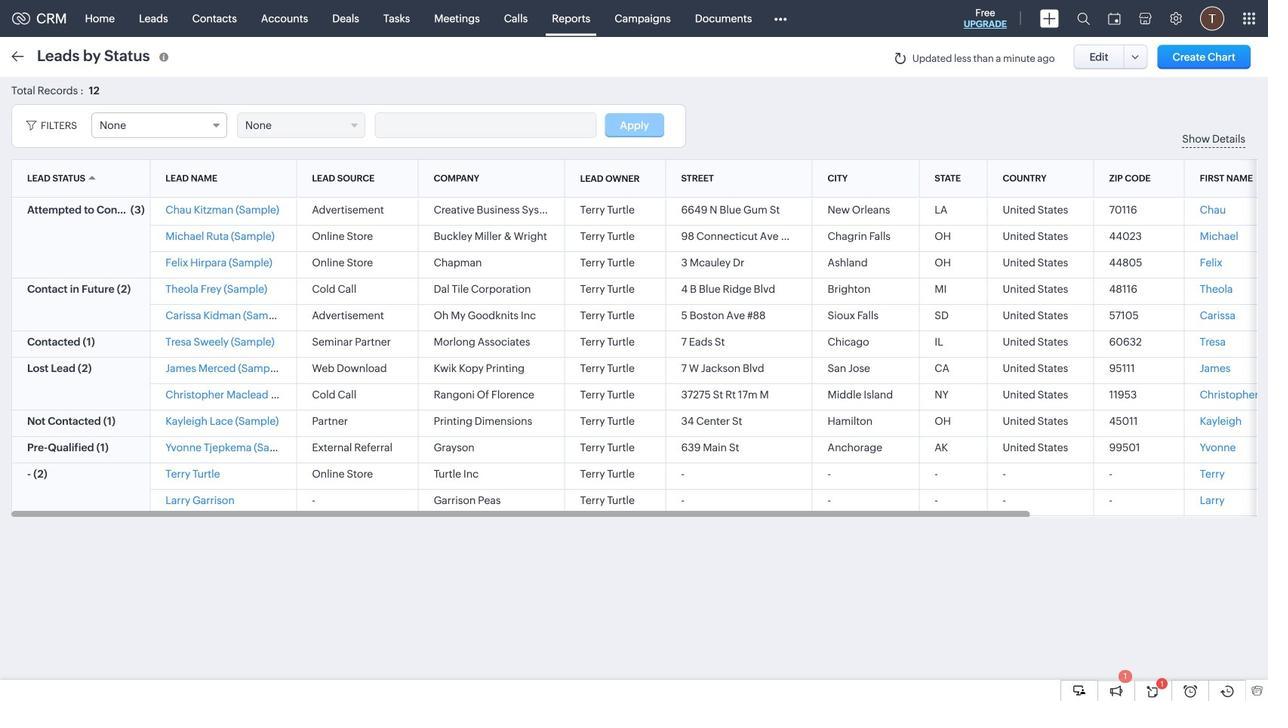 Task type: vqa. For each thing, say whether or not it's contained in the screenshot.
"Create Menu" element
yes



Task type: describe. For each thing, give the bounding box(es) containing it.
create menu image
[[1041, 9, 1059, 28]]

search image
[[1078, 12, 1090, 25]]

profile image
[[1201, 6, 1225, 31]]

logo image
[[12, 12, 30, 25]]



Task type: locate. For each thing, give the bounding box(es) containing it.
profile element
[[1192, 0, 1234, 37]]

calendar image
[[1109, 12, 1121, 25]]

create menu element
[[1032, 0, 1069, 37]]

Other Modules field
[[765, 6, 797, 31]]

None text field
[[376, 113, 596, 137]]

search element
[[1069, 0, 1099, 37]]

None field
[[91, 113, 227, 138], [237, 113, 365, 138], [91, 113, 227, 138], [237, 113, 365, 138]]



